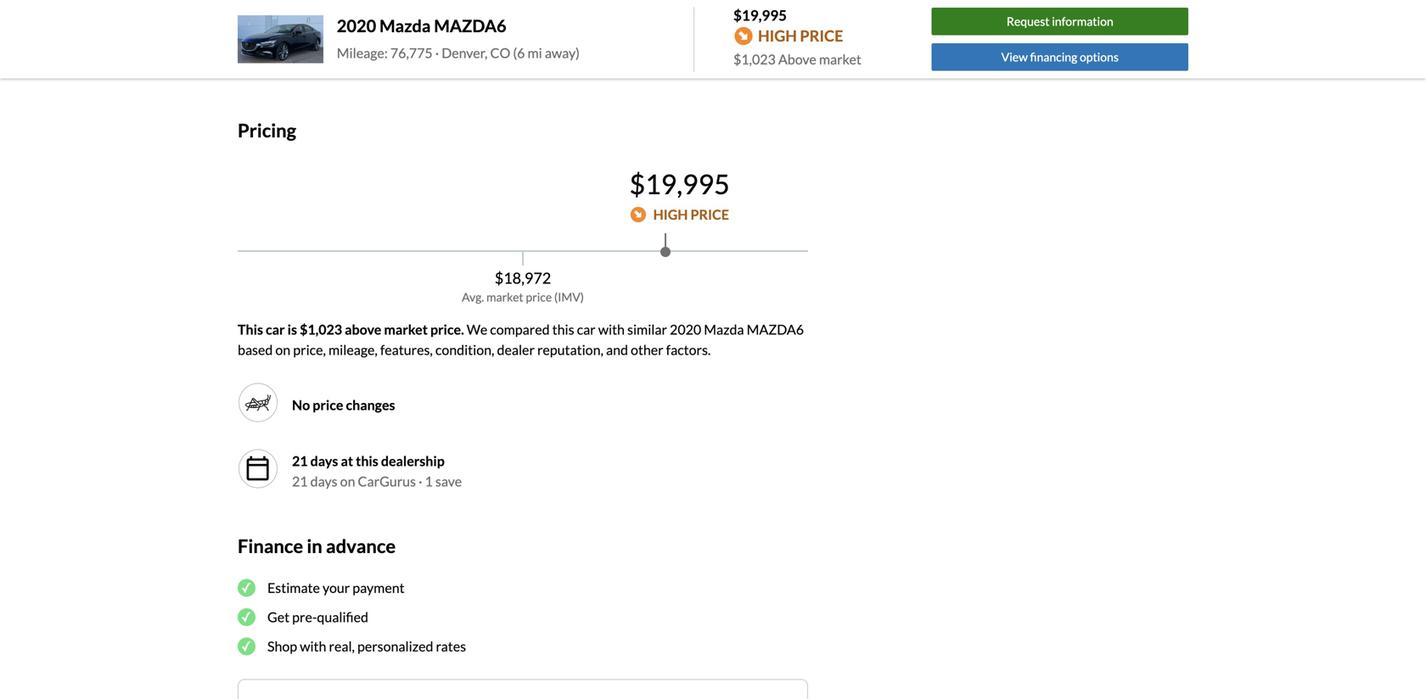Task type: vqa. For each thing, say whether or not it's contained in the screenshot.
the left listings
no



Task type: locate. For each thing, give the bounding box(es) containing it.
0 vertical spatial with
[[598, 321, 625, 338]]

in
[[307, 535, 322, 557]]

21 days at this dealership image
[[238, 448, 278, 489], [244, 455, 272, 482]]

cargurus
[[358, 473, 416, 490]]

price
[[690, 206, 729, 223], [526, 290, 552, 304], [313, 397, 343, 413]]

0 horizontal spatial ·
[[419, 473, 422, 490]]

1 vertical spatial this
[[356, 453, 378, 469]]

1 vertical spatial $1,023
[[300, 321, 342, 338]]

1 vertical spatial market
[[486, 290, 523, 304]]

0 horizontal spatial $19,995
[[629, 168, 730, 200]]

1 horizontal spatial mazda6
[[747, 321, 804, 338]]

0 vertical spatial market
[[819, 51, 861, 67]]

shop
[[267, 638, 297, 655]]

0 vertical spatial ·
[[435, 44, 439, 61]]

no
[[292, 397, 310, 413]]

2 horizontal spatial on
[[340, 473, 355, 490]]

no price changes image
[[244, 389, 272, 416]]

high price
[[758, 26, 843, 45]]

0 vertical spatial $1,023
[[733, 51, 776, 67]]

0 horizontal spatial on
[[275, 342, 290, 358]]

$18,972
[[495, 269, 551, 287]]

1 horizontal spatial $19,995
[[733, 6, 787, 24]]

save 20% on the full autocheck vehicle history report link
[[238, 60, 575, 76]]

market inside the $18,972 avg. market price (imv)
[[486, 290, 523, 304]]

market
[[819, 51, 861, 67], [486, 290, 523, 304], [384, 321, 428, 338]]

1 horizontal spatial $1,023
[[733, 51, 776, 67]]

1 horizontal spatial with
[[598, 321, 625, 338]]

price,
[[293, 342, 326, 358]]

0 horizontal spatial 2020
[[337, 16, 376, 36]]

reported as previous rental vehicle.
[[265, 26, 476, 42]]

· down vehicle.
[[435, 44, 439, 61]]

21 up in
[[292, 473, 308, 490]]

2 vertical spatial on
[[340, 473, 355, 490]]

$1,023 down 'high'
[[733, 51, 776, 67]]

days
[[310, 453, 338, 469], [310, 473, 337, 490]]

high
[[653, 206, 688, 223]]

compared
[[490, 321, 550, 338]]

1 horizontal spatial this
[[552, 321, 574, 338]]

qualified
[[317, 609, 368, 625]]

mazda up factors.
[[704, 321, 744, 338]]

0 vertical spatial this
[[552, 321, 574, 338]]

1 horizontal spatial mazda
[[704, 321, 744, 338]]

with up 'and'
[[598, 321, 625, 338]]

mazda6 inside 2020 mazda mazda6 mileage: 76,775 · denver, co (6 mi away)
[[434, 16, 506, 36]]

1 vertical spatial 2020
[[670, 321, 701, 338]]

condition,
[[435, 342, 494, 358]]

0 vertical spatial price
[[690, 206, 729, 223]]

car up reputation,
[[577, 321, 596, 338]]

this up reputation,
[[552, 321, 574, 338]]

on down is
[[275, 342, 290, 358]]

1 vertical spatial price
[[526, 290, 552, 304]]

1 vertical spatial with
[[300, 638, 326, 655]]

0 vertical spatial mazda6
[[434, 16, 506, 36]]

mazda up 76,775
[[379, 16, 431, 36]]

report
[[517, 60, 556, 76]]

1 vertical spatial ·
[[419, 473, 422, 490]]

your
[[323, 580, 350, 596]]

market down 'price'
[[819, 51, 861, 67]]

we
[[467, 321, 487, 338]]

0 vertical spatial 2020
[[337, 16, 376, 36]]

days left at
[[310, 453, 338, 469]]

market for $1,023
[[819, 51, 861, 67]]

market up features,
[[384, 321, 428, 338]]

mazda
[[379, 16, 431, 36], [704, 321, 744, 338]]

days left cargurus
[[310, 473, 337, 490]]

21 left at
[[292, 453, 308, 469]]

0 horizontal spatial this
[[356, 453, 378, 469]]

rental
[[393, 26, 429, 42]]

1 car from the left
[[266, 321, 285, 338]]

$19,995 for high price
[[629, 168, 730, 200]]

1 horizontal spatial ·
[[435, 44, 439, 61]]

0 horizontal spatial car
[[266, 321, 285, 338]]

2 horizontal spatial price
[[690, 206, 729, 223]]

0 horizontal spatial mazda
[[379, 16, 431, 36]]

1 horizontal spatial on
[[297, 60, 312, 76]]

history
[[473, 60, 515, 76]]

0 vertical spatial 21
[[292, 453, 308, 469]]

2 vertical spatial market
[[384, 321, 428, 338]]

0 vertical spatial days
[[310, 453, 338, 469]]

· left 1
[[419, 473, 422, 490]]

view financing options
[[1001, 50, 1119, 64]]

1 vertical spatial on
[[275, 342, 290, 358]]

price.
[[430, 321, 464, 338]]

2 car from the left
[[577, 321, 596, 338]]

2020 up mileage:
[[337, 16, 376, 36]]

1 horizontal spatial 2020
[[670, 321, 701, 338]]

$19,995
[[733, 6, 787, 24], [629, 168, 730, 200]]

price right high
[[690, 206, 729, 223]]

21 days at this dealership 21 days on cargurus · 1 save
[[292, 453, 462, 490]]

2 horizontal spatial market
[[819, 51, 861, 67]]

1 vertical spatial days
[[310, 473, 337, 490]]

on down at
[[340, 473, 355, 490]]

1 horizontal spatial market
[[486, 290, 523, 304]]

this right at
[[356, 453, 378, 469]]

on left 'the'
[[297, 60, 312, 76]]

payment
[[353, 580, 405, 596]]

1 vertical spatial $19,995
[[629, 168, 730, 200]]

0 horizontal spatial price
[[313, 397, 343, 413]]

shop with real, personalized rates
[[267, 638, 466, 655]]

0 horizontal spatial market
[[384, 321, 428, 338]]

mazda6
[[434, 16, 506, 36], [747, 321, 804, 338]]

estimate
[[267, 580, 320, 596]]

0 horizontal spatial $1,023
[[300, 321, 342, 338]]

save
[[435, 473, 462, 490]]

mazda6 inside 'we compared this car with similar 2020 mazda mazda6 based on price, mileage, features, condition, dealer reputation, and other factors.'
[[747, 321, 804, 338]]

$1,023 above market
[[733, 51, 861, 67]]

car inside 'we compared this car with similar 2020 mazda mazda6 based on price, mileage, features, condition, dealer reputation, and other factors.'
[[577, 321, 596, 338]]

· inside 2020 mazda mazda6 mileage: 76,775 · denver, co (6 mi away)
[[435, 44, 439, 61]]

0 vertical spatial mazda
[[379, 16, 431, 36]]

pre-
[[292, 609, 317, 625]]

pricing
[[238, 119, 296, 141]]

this inside 'we compared this car with similar 2020 mazda mazda6 based on price, mileage, features, condition, dealer reputation, and other factors.'
[[552, 321, 574, 338]]

autocheck
[[359, 60, 426, 76]]

full
[[337, 60, 356, 76]]

this
[[238, 321, 263, 338]]

real,
[[329, 638, 355, 655]]

21
[[292, 453, 308, 469], [292, 473, 308, 490]]

(imv)
[[554, 290, 584, 304]]

1 vertical spatial mazda
[[704, 321, 744, 338]]

price right the "no"
[[313, 397, 343, 413]]

$1,023
[[733, 51, 776, 67], [300, 321, 342, 338]]

request information
[[1007, 14, 1113, 29]]

vehicle.
[[431, 26, 476, 42]]

$19,995 up high
[[629, 168, 730, 200]]

2020 up factors.
[[670, 321, 701, 338]]

no price changes
[[292, 397, 395, 413]]

reputation,
[[537, 342, 603, 358]]

and
[[606, 342, 628, 358]]

1 horizontal spatial car
[[577, 321, 596, 338]]

$19,995 for $1,023
[[733, 6, 787, 24]]

with
[[598, 321, 625, 338], [300, 638, 326, 655]]

with left real,
[[300, 638, 326, 655]]

0 horizontal spatial mazda6
[[434, 16, 506, 36]]

market down the "$18,972"
[[486, 290, 523, 304]]

price down the "$18,972"
[[526, 290, 552, 304]]

on
[[297, 60, 312, 76], [275, 342, 290, 358], [340, 473, 355, 490]]

mazda inside 'we compared this car with similar 2020 mazda mazda6 based on price, mileage, features, condition, dealer reputation, and other factors.'
[[704, 321, 744, 338]]

car left is
[[266, 321, 285, 338]]

request information button
[[932, 8, 1188, 35]]

car
[[266, 321, 285, 338], [577, 321, 596, 338]]

1 vertical spatial 21
[[292, 473, 308, 490]]

1 horizontal spatial price
[[526, 290, 552, 304]]

on inside 'we compared this car with similar 2020 mazda mazda6 based on price, mileage, features, condition, dealer reputation, and other factors.'
[[275, 342, 290, 358]]

1 vertical spatial mazda6
[[747, 321, 804, 338]]

$1,023 up price,
[[300, 321, 342, 338]]

features,
[[380, 342, 433, 358]]

this
[[552, 321, 574, 338], [356, 453, 378, 469]]

other
[[631, 342, 663, 358]]

2020
[[337, 16, 376, 36], [670, 321, 701, 338]]

·
[[435, 44, 439, 61], [419, 473, 422, 490]]

0 vertical spatial $19,995
[[733, 6, 787, 24]]

$19,995 up 'high'
[[733, 6, 787, 24]]

2 vertical spatial price
[[313, 397, 343, 413]]



Task type: describe. For each thing, give the bounding box(es) containing it.
vehicle
[[428, 60, 470, 76]]

price
[[800, 26, 843, 45]]

as
[[324, 26, 336, 42]]

mazda inside 2020 mazda mazda6 mileage: 76,775 · denver, co (6 mi away)
[[379, 16, 431, 36]]

· inside "21 days at this dealership 21 days on cargurus · 1 save"
[[419, 473, 422, 490]]

save 20% on the full autocheck vehicle history report
[[238, 60, 556, 76]]

rental
[[264, 5, 304, 22]]

factors.
[[666, 342, 711, 358]]

1 days from the top
[[310, 453, 338, 469]]

1
[[425, 473, 433, 490]]

similar
[[627, 321, 667, 338]]

request
[[1007, 14, 1050, 29]]

financing
[[1030, 50, 1077, 64]]

above
[[345, 321, 381, 338]]

mileage:
[[337, 44, 388, 61]]

mileage,
[[329, 342, 378, 358]]

personalized
[[357, 638, 433, 655]]

2 days from the top
[[310, 473, 337, 490]]

the
[[315, 60, 335, 76]]

at
[[341, 453, 353, 469]]

0 horizontal spatial with
[[300, 638, 326, 655]]

price for no price changes
[[313, 397, 343, 413]]

(6
[[513, 44, 525, 61]]

based
[[238, 342, 273, 358]]

view financing options button
[[932, 43, 1188, 71]]

on inside "21 days at this dealership 21 days on cargurus · 1 save"
[[340, 473, 355, 490]]

is
[[287, 321, 297, 338]]

vdpalert image
[[238, 6, 254, 22]]

dealer
[[497, 342, 535, 358]]

price inside the $18,972 avg. market price (imv)
[[526, 290, 552, 304]]

view
[[1001, 50, 1028, 64]]

rental use
[[264, 5, 328, 22]]

reported
[[265, 26, 321, 42]]

information
[[1052, 14, 1113, 29]]

rates
[[436, 638, 466, 655]]

with inside 'we compared this car with similar 2020 mazda mazda6 based on price, mileage, features, condition, dealer reputation, and other factors.'
[[598, 321, 625, 338]]

get pre-qualified
[[267, 609, 368, 625]]

changes
[[346, 397, 395, 413]]

high
[[758, 26, 797, 45]]

high price
[[653, 206, 729, 223]]

2020 mazda mazda6 image
[[238, 15, 323, 63]]

options
[[1080, 50, 1119, 64]]

away)
[[545, 44, 580, 61]]

no price changes image
[[238, 382, 278, 423]]

high price image
[[630, 206, 646, 223]]

price for high price
[[690, 206, 729, 223]]

dealership
[[381, 453, 445, 469]]

2020 inside 2020 mazda mazda6 mileage: 76,775 · denver, co (6 mi away)
[[337, 16, 376, 36]]

2020 inside 'we compared this car with similar 2020 mazda mazda6 based on price, mileage, features, condition, dealer reputation, and other factors.'
[[670, 321, 701, 338]]

this car is $1,023 above market price.
[[238, 321, 464, 338]]

we compared this car with similar 2020 mazda mazda6 based on price, mileage, features, condition, dealer reputation, and other factors.
[[238, 321, 804, 358]]

2020 mazda mazda6 mileage: 76,775 · denver, co (6 mi away)
[[337, 16, 580, 61]]

get
[[267, 609, 290, 625]]

market for $18,972
[[486, 290, 523, 304]]

previous
[[339, 26, 390, 42]]

1 21 from the top
[[292, 453, 308, 469]]

2 21 from the top
[[292, 473, 308, 490]]

use
[[307, 5, 328, 22]]

$18,972 avg. market price (imv)
[[462, 269, 584, 304]]

20%
[[268, 60, 294, 76]]

estimate your payment
[[267, 580, 405, 596]]

finance
[[238, 535, 303, 557]]

mi
[[528, 44, 542, 61]]

76,775
[[390, 44, 433, 61]]

denver,
[[442, 44, 488, 61]]

co
[[490, 44, 510, 61]]

this inside "21 days at this dealership 21 days on cargurus · 1 save"
[[356, 453, 378, 469]]

above
[[778, 51, 816, 67]]

avg.
[[462, 290, 484, 304]]

save
[[238, 60, 265, 76]]

advance
[[326, 535, 396, 557]]

0 vertical spatial on
[[297, 60, 312, 76]]

finance in advance
[[238, 535, 396, 557]]



